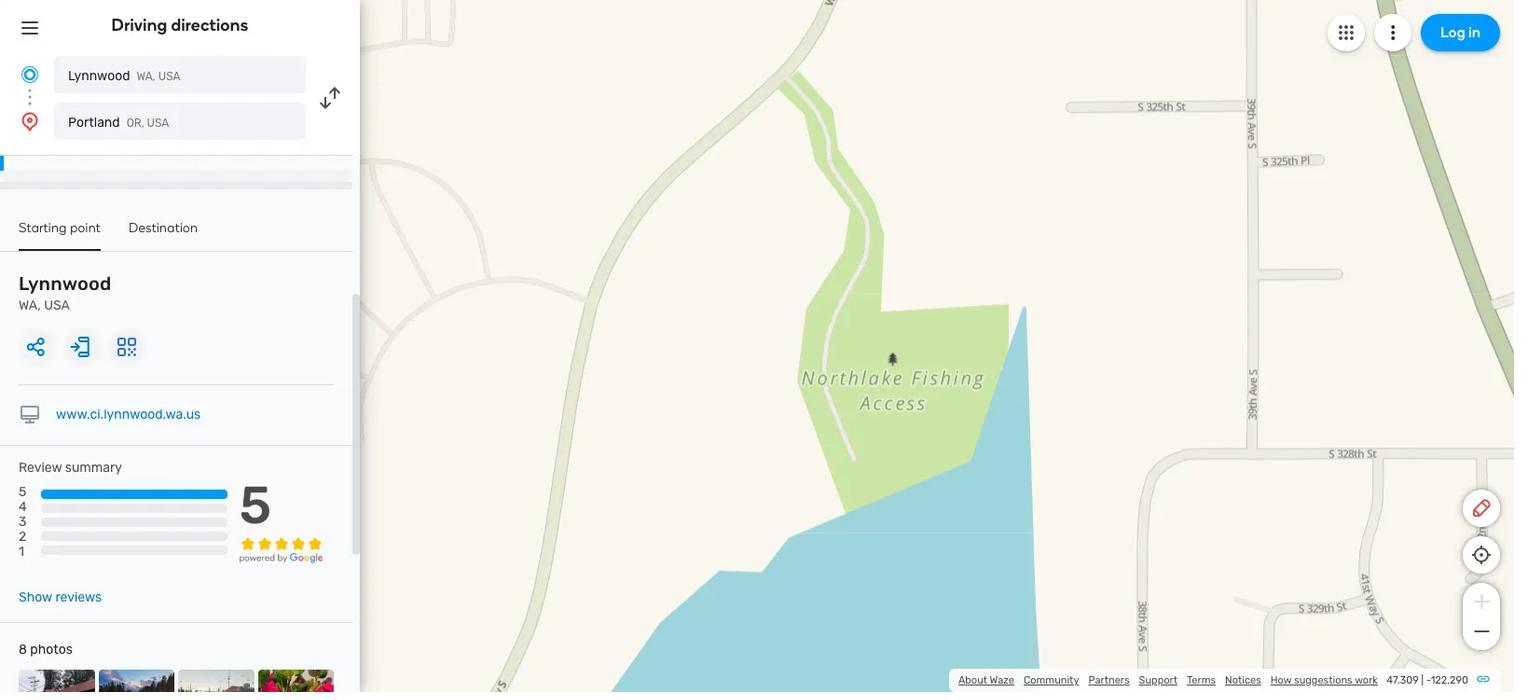 Task type: locate. For each thing, give the bounding box(es) containing it.
lynnwood wa, usa up the portland or, usa
[[68, 68, 181, 84]]

1 vertical spatial usa
[[147, 117, 169, 130]]

destination button
[[129, 220, 198, 249]]

0 horizontal spatial 5
[[19, 484, 26, 500]]

starting point button
[[19, 220, 101, 251]]

1 vertical spatial lynnwood wa, usa
[[19, 272, 111, 313]]

3
[[19, 514, 27, 530]]

portland
[[68, 115, 120, 131]]

wa, down starting point "button" at the left top
[[19, 298, 41, 313]]

lynnwood wa, usa
[[68, 68, 181, 84], [19, 272, 111, 313]]

usa inside the portland or, usa
[[147, 117, 169, 130]]

notices link
[[1226, 674, 1262, 687]]

usa down starting point "button" at the left top
[[44, 298, 70, 313]]

1 horizontal spatial wa,
[[137, 70, 156, 83]]

4
[[19, 499, 27, 515]]

waze
[[990, 674, 1015, 687]]

location image
[[19, 110, 41, 132]]

8 photos
[[19, 642, 73, 658]]

wa, up or,
[[137, 70, 156, 83]]

support
[[1140, 674, 1178, 687]]

lynnwood up portland
[[68, 68, 130, 84]]

terms
[[1188, 674, 1216, 687]]

about waze community partners support terms notices how suggestions work 47.309 | -122.290
[[959, 674, 1469, 687]]

0 vertical spatial usa
[[158, 70, 181, 83]]

190.1
[[52, 142, 80, 155]]

5 4 3 2 1
[[19, 484, 27, 560]]

work
[[1356, 674, 1379, 687]]

review
[[19, 460, 62, 476]]

link image
[[1477, 672, 1492, 687]]

show reviews
[[19, 590, 102, 606]]

notices
[[1226, 674, 1262, 687]]

terms link
[[1188, 674, 1216, 687]]

1 horizontal spatial 5
[[239, 475, 272, 536]]

190.1 miles
[[52, 142, 117, 155]]

current location image
[[19, 63, 41, 86]]

usa down driving directions
[[158, 70, 181, 83]]

usa
[[158, 70, 181, 83], [147, 117, 169, 130], [44, 298, 70, 313]]

|
[[1422, 674, 1425, 687]]

show
[[19, 590, 52, 606]]

starting
[[19, 220, 67, 236]]

5 for 5 4 3 2 1
[[19, 484, 26, 500]]

5 inside the 5 4 3 2 1
[[19, 484, 26, 500]]

portland or, usa
[[68, 115, 169, 131]]

5
[[239, 475, 272, 536], [19, 484, 26, 500]]

lynnwood down starting point "button" at the left top
[[19, 272, 111, 295]]

0 vertical spatial wa,
[[137, 70, 156, 83]]

0 horizontal spatial wa,
[[19, 298, 41, 313]]

community
[[1024, 674, 1080, 687]]

miles
[[83, 142, 117, 155]]

zoom in image
[[1471, 590, 1494, 613]]

lynnwood
[[68, 68, 130, 84], [19, 272, 111, 295]]

suggestions
[[1295, 674, 1353, 687]]

47.309
[[1387, 674, 1420, 687]]

pencil image
[[1471, 497, 1494, 520]]

8
[[19, 642, 27, 658]]

usa right or,
[[147, 117, 169, 130]]

5 for 5
[[239, 475, 272, 536]]

wa,
[[137, 70, 156, 83], [19, 298, 41, 313]]

lynnwood wa, usa down starting point "button" at the left top
[[19, 272, 111, 313]]

starting point
[[19, 220, 101, 236]]



Task type: vqa. For each thing, say whether or not it's contained in the screenshot.
'5:45 PM' option
no



Task type: describe. For each thing, give the bounding box(es) containing it.
image 2 of lynnwood, lynnwood image
[[98, 670, 174, 692]]

1
[[19, 544, 24, 560]]

about waze link
[[959, 674, 1015, 687]]

computer image
[[19, 404, 41, 426]]

driving directions
[[112, 15, 249, 35]]

www.ci.lynnwood.wa.us
[[56, 407, 201, 423]]

partners link
[[1089, 674, 1130, 687]]

community link
[[1024, 674, 1080, 687]]

image 1 of lynnwood, lynnwood image
[[19, 670, 95, 692]]

photos
[[30, 642, 73, 658]]

122.290
[[1432, 674, 1469, 687]]

image 4 of lynnwood, lynnwood image
[[258, 670, 334, 692]]

1 vertical spatial wa,
[[19, 298, 41, 313]]

review summary
[[19, 460, 122, 476]]

or,
[[127, 117, 144, 130]]

2
[[19, 529, 26, 545]]

directions
[[171, 15, 249, 35]]

-
[[1427, 674, 1432, 687]]

0 vertical spatial lynnwood
[[68, 68, 130, 84]]

summary
[[65, 460, 122, 476]]

2 vertical spatial usa
[[44, 298, 70, 313]]

destination
[[129, 220, 198, 236]]

partners
[[1089, 674, 1130, 687]]

www.ci.lynnwood.wa.us link
[[56, 407, 201, 423]]

1 vertical spatial lynnwood
[[19, 272, 111, 295]]

how
[[1271, 674, 1292, 687]]

support link
[[1140, 674, 1178, 687]]

0 vertical spatial lynnwood wa, usa
[[68, 68, 181, 84]]

about
[[959, 674, 988, 687]]

reviews
[[55, 590, 102, 606]]

image 3 of lynnwood, lynnwood image
[[178, 670, 254, 692]]

how suggestions work link
[[1271, 674, 1379, 687]]

driving
[[112, 15, 167, 35]]

point
[[70, 220, 101, 236]]

zoom out image
[[1471, 620, 1494, 643]]



